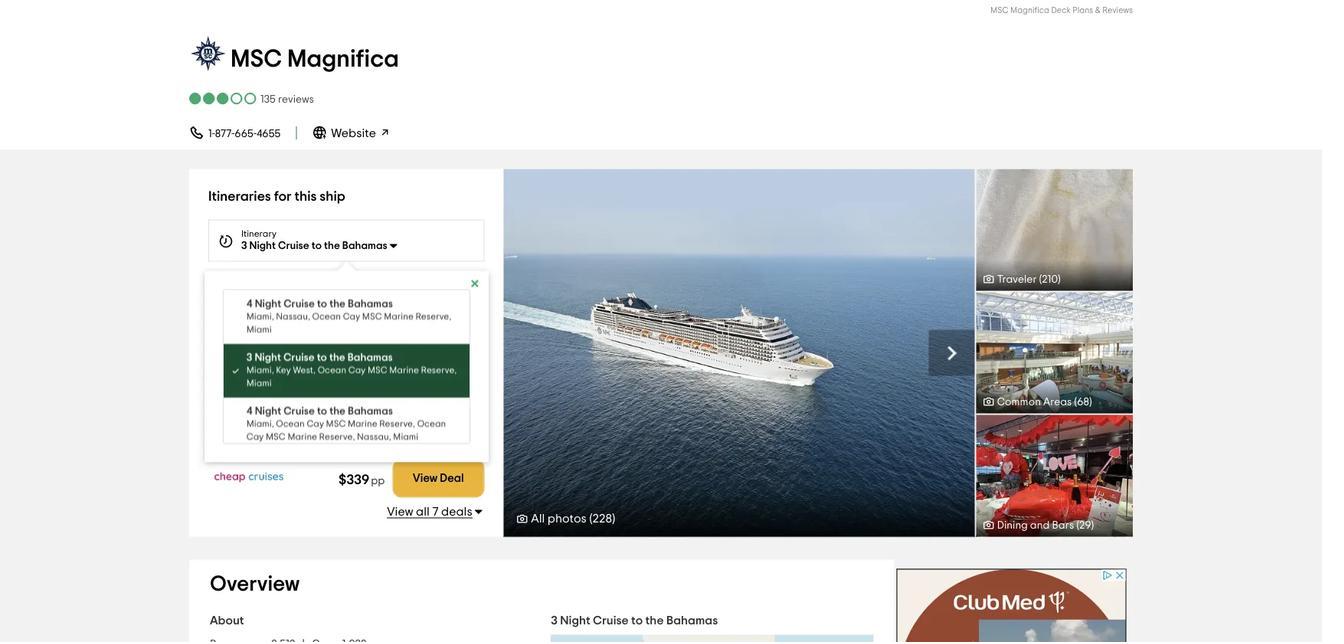 Task type: locate. For each thing, give the bounding box(es) containing it.
west, inside route miami, key west, ocean cay msc marine reserve, miami
[[287, 348, 314, 359]]

pp right $339
[[371, 476, 385, 487]]

2 vertical spatial view
[[387, 506, 414, 518]]

departure
[[241, 283, 285, 292]]

1 vertical spatial key
[[276, 366, 291, 375]]

ocean down 12/08/23
[[312, 312, 341, 321]]

to for cay
[[317, 406, 327, 417]]

cay
[[343, 312, 360, 321], [352, 348, 372, 359], [349, 366, 366, 375], [307, 419, 324, 428], [247, 432, 264, 441]]

night inside 3 night cruise to the bahamas miami, key west, ocean cay msc marine reserve, miami
[[255, 352, 281, 363]]

reserve, inside 4 night cruise to the bahamas miami, nassau, ocean cay msc marine reserve, miami
[[416, 312, 452, 321]]

bahamas inside 4 night cruise to the bahamas miami, nassau, ocean cay msc marine reserve, miami
[[348, 299, 393, 309]]

( right areas
[[1075, 397, 1078, 407]]

view deal
[[413, 427, 464, 439], [413, 473, 464, 484]]

0 vertical spatial view deal
[[413, 427, 464, 439]]

miami, for 3 night cruise to the bahamas miami, key west, ocean cay msc marine reserve, miami
[[247, 366, 274, 375]]

to inside 4 night cruise to the bahamas miami, ocean cay msc marine reserve, ocean cay msc marine reserve, nassau, miami
[[317, 406, 327, 417]]

the right 12/08/23
[[330, 299, 346, 309]]

night inside 4 night cruise to the bahamas miami, ocean cay msc marine reserve, ocean cay msc marine reserve, nassau, miami
[[255, 406, 281, 417]]

miami, for 4 night cruise to the bahamas miami, ocean cay msc marine reserve, ocean cay msc marine reserve, nassau, miami
[[247, 419, 274, 428]]

msc inside route miami, key west, ocean cay msc marine reserve, miami
[[233, 359, 256, 370]]

bahamas up $169
[[348, 406, 393, 417]]

the inside 4 night cruise to the bahamas miami, ocean cay msc marine reserve, ocean cay msc marine reserve, nassau, miami
[[330, 406, 346, 417]]

1 horizontal spatial magnifica
[[1011, 6, 1050, 15]]

3 night cruise to the bahamas
[[241, 240, 388, 251], [551, 614, 718, 627]]

magnifica left deck
[[1011, 6, 1050, 15]]

night for nassau,
[[255, 299, 281, 309]]

4 down route
[[247, 406, 253, 417]]

0 vertical spatial pp
[[371, 427, 385, 438]]

1 vertical spatial pp
[[371, 476, 385, 487]]

advertisement region
[[897, 569, 1127, 642]]

4655
[[257, 128, 281, 139]]

(
[[1040, 274, 1043, 285], [1075, 397, 1078, 407], [590, 512, 593, 525], [1077, 520, 1080, 531]]

view up all
[[413, 473, 438, 484]]

night inside 4 night cruise to the bahamas miami, nassau, ocean cay msc marine reserve, miami
[[255, 299, 281, 309]]

0 vertical spatial 4
[[247, 299, 253, 309]]

msc
[[991, 6, 1009, 15], [231, 47, 282, 71], [362, 312, 382, 321], [233, 359, 256, 370], [368, 366, 388, 375], [326, 419, 346, 428], [266, 432, 286, 441]]

pp down $169
[[371, 427, 385, 438]]

magnifica for msc magnifica
[[287, 47, 399, 71]]

msc magnifica
[[231, 47, 399, 71]]

common areas ( 68 )
[[998, 397, 1093, 407]]

key
[[267, 348, 285, 359], [276, 366, 291, 375]]

$169 $109 pp
[[340, 417, 385, 438]]

this
[[295, 189, 317, 203]]

1 vertical spatial view
[[413, 473, 438, 484]]

view right $169 $109 pp
[[413, 427, 438, 439]]

1 4 from the top
[[247, 299, 253, 309]]

1 view deal from the top
[[413, 427, 464, 439]]

itinerary
[[241, 230, 277, 239]]

1 deal from the top
[[440, 427, 464, 439]]

view left all
[[387, 506, 414, 518]]

view deal right $169 $109 pp
[[413, 427, 464, 439]]

cruise for key
[[284, 352, 315, 363]]

the map for this itinerary is not available at this time. image
[[551, 635, 874, 642]]

miami,
[[247, 312, 274, 321], [233, 348, 265, 359], [247, 366, 274, 375], [247, 419, 274, 428]]

bahamas up 3 night cruise to the bahamas miami, key west, ocean cay msc marine reserve, miami
[[348, 299, 393, 309]]

miami down 4 night cruise to the bahamas miami, nassau, ocean cay msc marine reserve, miami at left
[[340, 359, 369, 370]]

to for west,
[[317, 352, 327, 363]]

deal
[[440, 427, 464, 439], [440, 473, 464, 484]]

magnifica for msc magnifica deck plans & reviews
[[1011, 6, 1050, 15]]

cay inside 4 night cruise to the bahamas miami, nassau, ocean cay msc marine reserve, miami
[[343, 312, 360, 321]]

west,
[[287, 348, 314, 359], [293, 366, 316, 375]]

route miami, key west, ocean cay msc marine reserve, miami
[[232, 335, 372, 370]]

)
[[1058, 274, 1061, 285], [1090, 397, 1093, 407], [612, 512, 615, 525], [1092, 520, 1095, 531]]

the up the map for this itinerary is not available at this time. image
[[646, 614, 664, 627]]

west, down 12/08/23
[[287, 348, 314, 359]]

to for ocean
[[317, 299, 327, 309]]

0 vertical spatial key
[[267, 348, 285, 359]]

miami, inside 4 night cruise to the bahamas miami, nassau, ocean cay msc marine reserve, miami
[[247, 312, 274, 321]]

ocean
[[312, 312, 341, 321], [316, 348, 350, 359], [318, 366, 347, 375], [276, 419, 305, 428], [417, 419, 446, 428]]

the inside 3 night cruise to the bahamas miami, key west, ocean cay msc marine reserve, miami
[[329, 352, 345, 363]]

0 horizontal spatial 3 night cruise to the bahamas
[[241, 240, 388, 251]]

to inside 4 night cruise to the bahamas miami, nassau, ocean cay msc marine reserve, miami
[[317, 299, 327, 309]]

4 for 4 night cruise to the bahamas miami, ocean cay msc marine reserve, ocean cay msc marine reserve, nassau, miami
[[247, 406, 253, 417]]

2 vertical spatial 3
[[551, 614, 558, 627]]

marine
[[384, 312, 414, 321], [258, 359, 293, 370], [390, 366, 419, 375], [348, 419, 378, 428], [288, 432, 317, 441]]

29
[[1080, 520, 1092, 531]]

the for ocean
[[329, 352, 345, 363]]

magnifica up reviews
[[287, 47, 399, 71]]

deals
[[442, 506, 473, 518]]

pp
[[371, 427, 385, 438], [371, 476, 385, 487]]

bahamas down 4 night cruise to the bahamas miami, nassau, ocean cay msc marine reserve, miami at left
[[348, 352, 393, 363]]

view for $109
[[413, 427, 438, 439]]

ocean down 4 night cruise to the bahamas miami, nassau, ocean cay msc marine reserve, miami at left
[[316, 348, 350, 359]]

cruise
[[278, 240, 309, 251], [284, 299, 315, 309], [284, 352, 315, 363], [284, 406, 315, 417], [593, 614, 629, 627]]

) right photos
[[612, 512, 615, 525]]

deal for $109
[[440, 427, 464, 439]]

miami right $169 $109 pp
[[393, 432, 419, 441]]

0 vertical spatial magnifica
[[1011, 6, 1050, 15]]

nassau,
[[276, 312, 310, 321], [357, 432, 391, 441]]

4 down departure in the left top of the page
[[247, 299, 253, 309]]

key down friday,
[[267, 348, 285, 359]]

1 vertical spatial west,
[[293, 366, 316, 375]]

135
[[261, 94, 276, 105]]

0 vertical spatial nassau,
[[276, 312, 310, 321]]

itineraries for this ship
[[208, 189, 346, 203]]

reserve, inside route miami, key west, ocean cay msc marine reserve, miami
[[295, 359, 337, 370]]

bahamas
[[342, 240, 388, 251], [348, 299, 393, 309], [348, 352, 393, 363], [348, 406, 393, 417], [667, 614, 718, 627]]

the inside 4 night cruise to the bahamas miami, nassau, ocean cay msc marine reserve, miami
[[330, 299, 346, 309]]

nassau, down 12/08/23
[[276, 312, 310, 321]]

0 vertical spatial west,
[[287, 348, 314, 359]]

1 vertical spatial deal
[[440, 473, 464, 484]]

1 vertical spatial view deal
[[413, 473, 464, 484]]

msc magnifica deck plans & reviews
[[991, 6, 1134, 15]]

traveler ( 210 )
[[998, 274, 1061, 285]]

miami inside 4 night cruise to the bahamas miami, nassau, ocean cay msc marine reserve, miami
[[247, 325, 272, 334]]

877-
[[215, 128, 235, 139]]

nassau, inside 4 night cruise to the bahamas miami, ocean cay msc marine reserve, ocean cay msc marine reserve, nassau, miami
[[357, 432, 391, 441]]

$109
[[340, 424, 370, 438]]

( right traveler
[[1040, 274, 1043, 285]]

miami, inside 3 night cruise to the bahamas miami, key west, ocean cay msc marine reserve, miami
[[247, 366, 274, 375]]

2 deal from the top
[[440, 473, 464, 484]]

view deal up "7"
[[413, 473, 464, 484]]

key inside route miami, key west, ocean cay msc marine reserve, miami
[[267, 348, 285, 359]]

1-
[[208, 128, 215, 139]]

the down 4 night cruise to the bahamas miami, nassau, ocean cay msc marine reserve, miami at left
[[329, 352, 345, 363]]

bahamas for marine
[[348, 406, 393, 417]]

1 horizontal spatial 3 night cruise to the bahamas
[[551, 614, 718, 627]]

bahamas inside 4 night cruise to the bahamas miami, ocean cay msc marine reserve, ocean cay msc marine reserve, nassau, miami
[[348, 406, 393, 417]]

view deal for $109
[[413, 427, 464, 439]]

west, up 4 night cruise to the bahamas miami, ocean cay msc marine reserve, ocean cay msc marine reserve, nassau, miami
[[293, 366, 316, 375]]

cruise inside 4 night cruise to the bahamas miami, nassau, ocean cay msc marine reserve, miami
[[284, 299, 315, 309]]

0 vertical spatial deal
[[440, 427, 464, 439]]

3 night cruise to the bahamas miami, key west, ocean cay msc marine reserve, miami
[[247, 352, 457, 388]]

4 inside 4 night cruise to the bahamas miami, nassau, ocean cay msc marine reserve, miami
[[247, 299, 253, 309]]

bahamas inside 3 night cruise to the bahamas miami, key west, ocean cay msc marine reserve, miami
[[348, 352, 393, 363]]

3 inside 3 night cruise to the bahamas miami, key west, ocean cay msc marine reserve, miami
[[247, 352, 253, 363]]

night
[[249, 240, 276, 251], [255, 299, 281, 309], [255, 352, 281, 363], [255, 406, 281, 417], [560, 614, 591, 627]]

0 horizontal spatial magnifica
[[287, 47, 399, 71]]

and
[[1031, 520, 1050, 531]]

1 pp from the top
[[371, 427, 385, 438]]

miami
[[247, 325, 272, 334], [340, 359, 369, 370], [247, 379, 272, 388], [393, 432, 419, 441]]

the
[[324, 240, 340, 251], [330, 299, 346, 309], [329, 352, 345, 363], [330, 406, 346, 417], [646, 614, 664, 627]]

nassau, inside 4 night cruise to the bahamas miami, nassau, ocean cay msc marine reserve, miami
[[276, 312, 310, 321]]

cruise inside 3 night cruise to the bahamas miami, key west, ocean cay msc marine reserve, miami
[[284, 352, 315, 363]]

miami, inside 4 night cruise to the bahamas miami, ocean cay msc marine reserve, ocean cay msc marine reserve, nassau, miami
[[247, 419, 274, 428]]

magnifica
[[1011, 6, 1050, 15], [287, 47, 399, 71]]

1 vertical spatial nassau,
[[357, 432, 391, 441]]

cruise for ocean
[[284, 406, 315, 417]]

the up $109
[[330, 406, 346, 417]]

135 reviews
[[261, 94, 314, 105]]

2 pp from the top
[[371, 476, 385, 487]]

4 inside 4 night cruise to the bahamas miami, ocean cay msc marine reserve, ocean cay msc marine reserve, nassau, miami
[[247, 406, 253, 417]]

reserve,
[[416, 312, 452, 321], [295, 359, 337, 370], [421, 366, 457, 375], [380, 419, 415, 428], [319, 432, 355, 441]]

0 horizontal spatial nassau,
[[276, 312, 310, 321]]

) right traveler
[[1058, 274, 1061, 285]]

4 night cruise to the bahamas miami, ocean cay msc marine reserve, ocean cay msc marine reserve, nassau, miami
[[247, 406, 446, 441]]

miami up route
[[247, 325, 272, 334]]

1 vertical spatial 3
[[247, 352, 253, 363]]

nassau, down $169
[[357, 432, 391, 441]]

key inside 3 night cruise to the bahamas miami, key west, ocean cay msc marine reserve, miami
[[276, 366, 291, 375]]

miami down route
[[247, 379, 272, 388]]

to
[[312, 240, 322, 251], [317, 299, 327, 309], [317, 352, 327, 363], [317, 406, 327, 417], [632, 614, 643, 627]]

view
[[413, 427, 438, 439], [413, 473, 438, 484], [387, 506, 414, 518]]

1 horizontal spatial nassau,
[[357, 432, 391, 441]]

1 vertical spatial 4
[[247, 406, 253, 417]]

0 vertical spatial view
[[413, 427, 438, 439]]

to inside 3 night cruise to the bahamas miami, key west, ocean cay msc marine reserve, miami
[[317, 352, 327, 363]]

key down 12/08/23
[[276, 366, 291, 375]]

ocean up 4 night cruise to the bahamas miami, ocean cay msc marine reserve, ocean cay msc marine reserve, nassau, miami
[[318, 366, 347, 375]]

common
[[998, 397, 1042, 407]]

miami inside route miami, key west, ocean cay msc marine reserve, miami
[[340, 359, 369, 370]]

plans
[[1073, 6, 1094, 15]]

2 4 from the top
[[247, 406, 253, 417]]

4
[[247, 299, 253, 309], [247, 406, 253, 417]]

3
[[241, 240, 247, 251], [247, 352, 253, 363], [551, 614, 558, 627]]

traveler
[[998, 274, 1037, 285]]

1 vertical spatial magnifica
[[287, 47, 399, 71]]

the for cay
[[330, 299, 346, 309]]

all photos ( 228 )
[[531, 512, 615, 525]]

deal for pp
[[440, 473, 464, 484]]

photos
[[548, 512, 587, 525]]

2 view deal from the top
[[413, 473, 464, 484]]

cruise inside 4 night cruise to the bahamas miami, ocean cay msc marine reserve, ocean cay msc marine reserve, nassau, miami
[[284, 406, 315, 417]]



Task type: vqa. For each thing, say whether or not it's contained in the screenshot.
San Francisco Flights
no



Task type: describe. For each thing, give the bounding box(es) containing it.
ocean inside 4 night cruise to the bahamas miami, nassau, ocean cay msc marine reserve, miami
[[312, 312, 341, 321]]

view deal for pp
[[413, 473, 464, 484]]

4 for 4 night cruise to the bahamas miami, nassau, ocean cay msc marine reserve, miami
[[247, 299, 253, 309]]

for
[[274, 189, 292, 203]]

) right areas
[[1090, 397, 1093, 407]]

228
[[593, 512, 612, 525]]

msc inside 4 night cruise to the bahamas miami, nassau, ocean cay msc marine reserve, miami
[[362, 312, 382, 321]]

areas
[[1044, 397, 1073, 407]]

210
[[1043, 274, 1058, 285]]

0 vertical spatial 3 night cruise to the bahamas
[[241, 240, 388, 251]]

ship
[[320, 189, 346, 203]]

bahamas down 'ship' in the top left of the page
[[342, 240, 388, 251]]

bahamas for cay
[[348, 352, 393, 363]]

marine inside 4 night cruise to the bahamas miami, nassau, ocean cay msc marine reserve, miami
[[384, 312, 414, 321]]

miami inside 4 night cruise to the bahamas miami, ocean cay msc marine reserve, ocean cay msc marine reserve, nassau, miami
[[393, 432, 419, 441]]

view for pp
[[413, 473, 438, 484]]

cruise for nassau,
[[284, 299, 315, 309]]

cay inside 3 night cruise to the bahamas miami, key west, ocean cay msc marine reserve, miami
[[349, 366, 366, 375]]

miami inside 3 night cruise to the bahamas miami, key west, ocean cay msc marine reserve, miami
[[247, 379, 272, 388]]

dining and bars ( 29 )
[[998, 520, 1095, 531]]

route
[[232, 335, 264, 347]]

( right photos
[[590, 512, 593, 525]]

about
[[210, 614, 244, 627]]

night for ocean
[[255, 406, 281, 417]]

ocean inside route miami, key west, ocean cay msc marine reserve, miami
[[316, 348, 350, 359]]

msc inside 3 night cruise to the bahamas miami, key west, ocean cay msc marine reserve, miami
[[368, 366, 388, 375]]

4 night cruise to the bahamas miami, nassau, ocean cay msc marine reserve, miami
[[247, 299, 452, 334]]

marine inside route miami, key west, ocean cay msc marine reserve, miami
[[258, 359, 293, 370]]

pp inside $169 $109 pp
[[371, 427, 385, 438]]

$339
[[339, 473, 370, 487]]

0 vertical spatial 3
[[241, 240, 247, 251]]

full view
[[720, 345, 778, 361]]

1 vertical spatial 3 night cruise to the bahamas
[[551, 614, 718, 627]]

cay inside route miami, key west, ocean cay msc marine reserve, miami
[[352, 348, 372, 359]]

1-877-665-4655 link
[[189, 125, 281, 140]]

) right bars
[[1092, 520, 1095, 531]]

1-877-665-4655
[[208, 128, 281, 139]]

reserve, inside 3 night cruise to the bahamas miami, key west, ocean cay msc marine reserve, miami
[[421, 366, 457, 375]]

7
[[433, 506, 439, 518]]

( right bars
[[1077, 520, 1080, 531]]

marine inside 3 night cruise to the bahamas miami, key west, ocean cay msc marine reserve, miami
[[390, 366, 419, 375]]

full
[[720, 345, 744, 361]]

$169
[[366, 417, 385, 426]]

website
[[331, 127, 379, 139]]

bars
[[1053, 520, 1075, 531]]

&
[[1096, 6, 1101, 15]]

665-
[[235, 128, 257, 139]]

view all 7 deals
[[387, 506, 473, 518]]

3 of 5 bubbles image
[[189, 91, 258, 105]]

bahamas up the map for this itinerary is not available at this time. image
[[667, 614, 718, 627]]

departure date friday, 12/08/23
[[241, 283, 318, 305]]

deck
[[1052, 6, 1071, 15]]

reviews
[[1103, 6, 1134, 15]]

friday,
[[241, 294, 274, 305]]

date
[[287, 283, 307, 292]]

night for key
[[255, 352, 281, 363]]

$339 pp
[[339, 473, 385, 487]]

all
[[416, 506, 430, 518]]

itineraries
[[208, 189, 271, 203]]

ocean right $169
[[417, 419, 446, 428]]

miami, inside route miami, key west, ocean cay msc marine reserve, miami
[[233, 348, 265, 359]]

ocean left $109
[[276, 419, 305, 428]]

west, inside 3 night cruise to the bahamas miami, key west, ocean cay msc marine reserve, miami
[[293, 366, 316, 375]]

ocean inside 3 night cruise to the bahamas miami, key west, ocean cay msc marine reserve, miami
[[318, 366, 347, 375]]

view
[[747, 345, 778, 361]]

pp inside '$339 pp'
[[371, 476, 385, 487]]

the down 'ship' in the top left of the page
[[324, 240, 340, 251]]

12/08/23
[[276, 294, 318, 305]]

overview
[[210, 574, 300, 595]]

dining
[[998, 520, 1028, 531]]

all
[[531, 512, 545, 525]]

miami, for 4 night cruise to the bahamas miami, nassau, ocean cay msc marine reserve, miami
[[247, 312, 274, 321]]

the for msc
[[330, 406, 346, 417]]

reviews
[[278, 94, 314, 105]]

68
[[1078, 397, 1090, 407]]

bahamas for msc
[[348, 299, 393, 309]]



